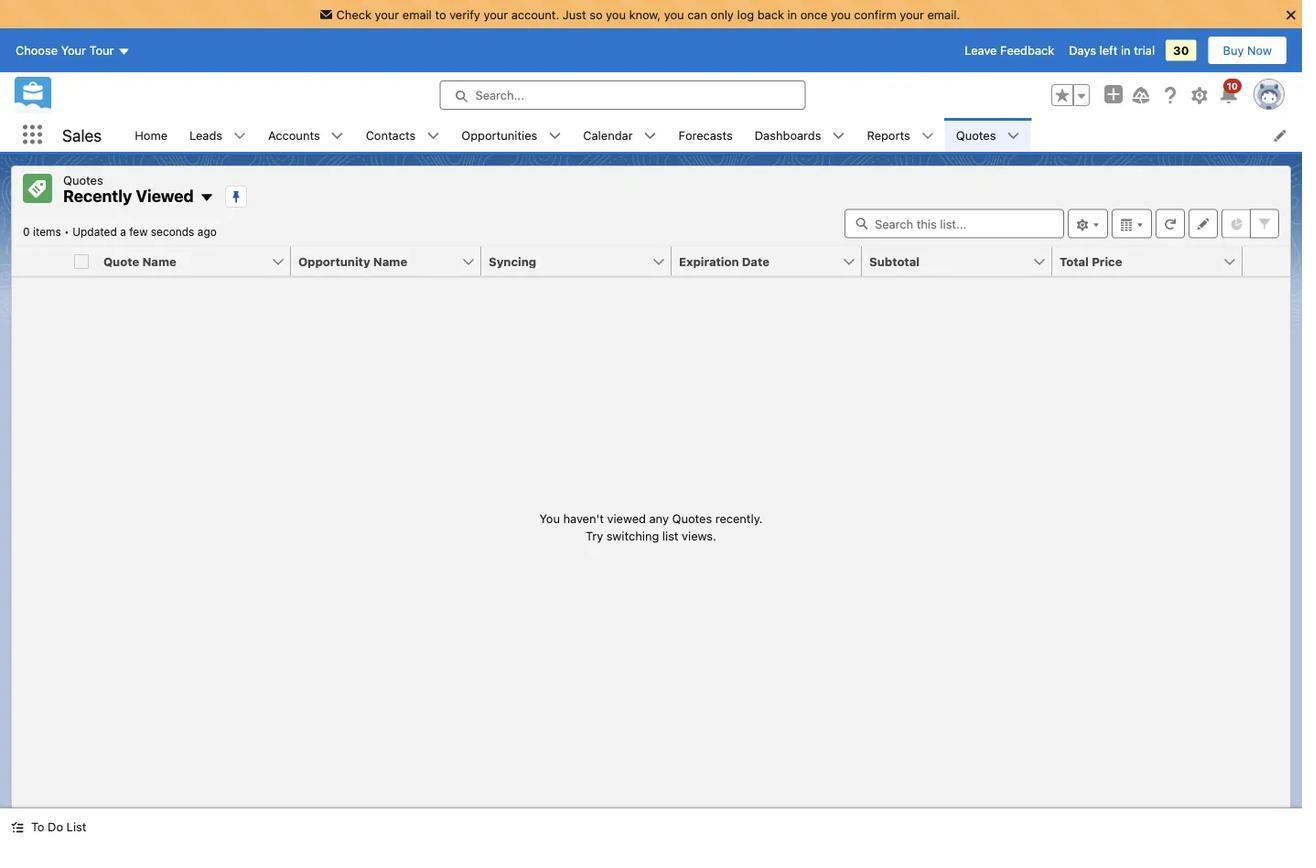 Task type: describe. For each thing, give the bounding box(es) containing it.
to
[[31, 821, 44, 835]]

opportunity name
[[298, 255, 408, 268]]

trial
[[1135, 44, 1156, 57]]

to
[[435, 7, 446, 21]]

choose
[[16, 44, 58, 57]]

accounts list item
[[257, 118, 355, 152]]

days left in trial
[[1070, 44, 1156, 57]]

quotes link
[[946, 118, 1008, 152]]

none search field inside recently viewed|quotes|list view element
[[845, 209, 1065, 239]]

sales
[[62, 125, 102, 145]]

once
[[801, 7, 828, 21]]

contacts
[[366, 128, 416, 142]]

confirm
[[855, 7, 897, 21]]

feedback
[[1001, 44, 1055, 57]]

30
[[1174, 44, 1190, 57]]

dashboards list item
[[744, 118, 857, 152]]

text default image inside to do list button
[[11, 822, 24, 835]]

1 vertical spatial quotes
[[63, 173, 103, 187]]

expiration date button
[[672, 247, 842, 276]]

account.
[[512, 7, 560, 21]]

can
[[688, 7, 708, 21]]

item number image
[[12, 247, 67, 276]]

your
[[61, 44, 86, 57]]

leads
[[190, 128, 223, 142]]

recently viewed
[[63, 186, 194, 206]]

1 your from the left
[[375, 7, 399, 21]]

only
[[711, 7, 734, 21]]

text default image for accounts
[[331, 130, 344, 142]]

text default image for leads
[[234, 130, 246, 142]]

date
[[742, 255, 770, 268]]

list
[[66, 821, 86, 835]]

quote name button
[[96, 247, 271, 276]]

buy now
[[1224, 44, 1273, 57]]

opportunities link
[[451, 118, 549, 152]]

calendar list item
[[572, 118, 668, 152]]

a
[[120, 226, 126, 239]]

to do list button
[[0, 809, 97, 846]]

syncing button
[[482, 247, 652, 276]]

leads link
[[179, 118, 234, 152]]

haven't
[[564, 512, 604, 525]]

opportunity
[[298, 255, 370, 268]]

total price button
[[1053, 247, 1223, 276]]

10
[[1228, 81, 1239, 91]]

accounts
[[268, 128, 320, 142]]

quote name element
[[96, 247, 302, 277]]

ago
[[198, 226, 217, 239]]

search... button
[[440, 81, 806, 110]]

quote name
[[103, 255, 176, 268]]

leave feedback link
[[965, 44, 1055, 57]]

email.
[[928, 7, 961, 21]]

name for opportunity name
[[373, 255, 408, 268]]

any
[[650, 512, 669, 525]]

back
[[758, 7, 785, 21]]

dashboards link
[[744, 118, 833, 152]]

seconds
[[151, 226, 194, 239]]

text default image for calendar
[[644, 130, 657, 142]]

action element
[[1243, 247, 1291, 277]]

price
[[1092, 255, 1123, 268]]

few
[[129, 226, 148, 239]]

expiration date
[[679, 255, 770, 268]]

opportunity name button
[[291, 247, 461, 276]]

cell inside recently viewed|quotes|list view element
[[67, 247, 96, 277]]

viewed
[[136, 186, 194, 206]]

text default image for reports
[[922, 130, 935, 142]]

text default image for dashboards
[[833, 130, 846, 142]]

status containing you haven't viewed any quotes recently.
[[540, 510, 763, 545]]

home link
[[124, 118, 179, 152]]

leave
[[965, 44, 998, 57]]

do
[[48, 821, 63, 835]]

check your email to verify your account. just so you know, you can only log back in once you confirm your email.
[[337, 7, 961, 21]]

so
[[590, 7, 603, 21]]

2 your from the left
[[484, 7, 508, 21]]

to do list
[[31, 821, 86, 835]]



Task type: locate. For each thing, give the bounding box(es) containing it.
dashboards
[[755, 128, 822, 142]]

quotes right the reports list item
[[957, 128, 997, 142]]

2 horizontal spatial you
[[831, 7, 851, 21]]

text default image left to
[[11, 822, 24, 835]]

your left email.
[[900, 7, 925, 21]]

text default image right reports
[[922, 130, 935, 142]]

now
[[1248, 44, 1273, 57]]

None search field
[[845, 209, 1065, 239]]

home
[[135, 128, 168, 142]]

opportunities
[[462, 128, 538, 142]]

text default image inside the reports list item
[[922, 130, 935, 142]]

cell
[[67, 247, 96, 277]]

in right back
[[788, 7, 798, 21]]

quotes list item
[[946, 118, 1031, 152]]

5 text default image from the left
[[833, 130, 846, 142]]

text default image right calendar in the top left of the page
[[644, 130, 657, 142]]

verify
[[450, 7, 481, 21]]

3 you from the left
[[831, 7, 851, 21]]

quote
[[103, 255, 139, 268]]

in
[[788, 7, 798, 21], [1122, 44, 1131, 57]]

choose your tour
[[16, 44, 114, 57]]

in right left
[[1122, 44, 1131, 57]]

1 text default image from the left
[[234, 130, 246, 142]]

left
[[1100, 44, 1118, 57]]

name down seconds
[[142, 255, 176, 268]]

name
[[142, 255, 176, 268], [373, 255, 408, 268]]

text default image inside calendar list item
[[644, 130, 657, 142]]

just
[[563, 7, 587, 21]]

0 vertical spatial quotes
[[957, 128, 997, 142]]

quotes inside list item
[[957, 128, 997, 142]]

0 horizontal spatial in
[[788, 7, 798, 21]]

text default image for contacts
[[427, 130, 440, 142]]

1 vertical spatial in
[[1122, 44, 1131, 57]]

leave feedback
[[965, 44, 1055, 57]]

contacts list item
[[355, 118, 451, 152]]

0 horizontal spatial quotes
[[63, 173, 103, 187]]

days
[[1070, 44, 1097, 57]]

subtotal button
[[862, 247, 1033, 276]]

syncing
[[489, 255, 537, 268]]

quotes down sales on the top
[[63, 173, 103, 187]]

text default image inside leads "list item"
[[234, 130, 246, 142]]

3 your from the left
[[900, 7, 925, 21]]

0 horizontal spatial name
[[142, 255, 176, 268]]

subtotal element
[[862, 247, 1064, 277]]

you
[[540, 512, 560, 525]]

text default image up ago
[[199, 191, 214, 205]]

text default image for opportunities
[[549, 130, 562, 142]]

text default image inside contacts list item
[[427, 130, 440, 142]]

2 text default image from the left
[[331, 130, 344, 142]]

reports
[[867, 128, 911, 142]]

text default image for quotes
[[1008, 130, 1020, 142]]

try
[[586, 529, 604, 543]]

check
[[337, 7, 372, 21]]

text default image
[[234, 130, 246, 142], [331, 130, 344, 142], [427, 130, 440, 142], [644, 130, 657, 142], [833, 130, 846, 142]]

quotes inside you haven't viewed any quotes recently. try switching list views.
[[672, 512, 712, 525]]

log
[[737, 7, 755, 21]]

3 text default image from the left
[[427, 130, 440, 142]]

views.
[[682, 529, 717, 543]]

4 text default image from the left
[[644, 130, 657, 142]]

2 horizontal spatial your
[[900, 7, 925, 21]]

text default image left calendar link
[[549, 130, 562, 142]]

2 you from the left
[[664, 7, 685, 21]]

1 you from the left
[[606, 7, 626, 21]]

1 name from the left
[[142, 255, 176, 268]]

1 horizontal spatial in
[[1122, 44, 1131, 57]]

text default image inside accounts list item
[[331, 130, 344, 142]]

text default image inside opportunities list item
[[549, 130, 562, 142]]

recently viewed status
[[23, 226, 72, 239]]

text default image
[[549, 130, 562, 142], [922, 130, 935, 142], [1008, 130, 1020, 142], [199, 191, 214, 205], [11, 822, 24, 835]]

2 vertical spatial quotes
[[672, 512, 712, 525]]

contacts link
[[355, 118, 427, 152]]

•
[[64, 226, 69, 239]]

action image
[[1243, 247, 1291, 276]]

Search Recently Viewed list view. search field
[[845, 209, 1065, 239]]

you right once
[[831, 7, 851, 21]]

accounts link
[[257, 118, 331, 152]]

total price
[[1060, 255, 1123, 268]]

you
[[606, 7, 626, 21], [664, 7, 685, 21], [831, 7, 851, 21]]

switching
[[607, 529, 659, 543]]

total
[[1060, 255, 1089, 268]]

buy now button
[[1208, 36, 1288, 65]]

list containing home
[[124, 118, 1303, 152]]

leads list item
[[179, 118, 257, 152]]

name for quote name
[[142, 255, 176, 268]]

0 items • updated a few seconds ago
[[23, 226, 217, 239]]

0
[[23, 226, 30, 239]]

opportunity name element
[[291, 247, 493, 277]]

know,
[[629, 7, 661, 21]]

your right verify
[[484, 7, 508, 21]]

text default image right accounts on the top left of page
[[331, 130, 344, 142]]

text default image right contacts
[[427, 130, 440, 142]]

1 horizontal spatial you
[[664, 7, 685, 21]]

list
[[663, 529, 679, 543]]

2 horizontal spatial quotes
[[957, 128, 997, 142]]

text default image right "leads"
[[234, 130, 246, 142]]

1 horizontal spatial your
[[484, 7, 508, 21]]

group
[[1052, 84, 1090, 106]]

forecasts link
[[668, 118, 744, 152]]

tour
[[89, 44, 114, 57]]

syncing element
[[482, 247, 683, 277]]

updated
[[72, 226, 117, 239]]

expiration
[[679, 255, 739, 268]]

recently
[[63, 186, 132, 206]]

quotes up views.
[[672, 512, 712, 525]]

text default image left reports link
[[833, 130, 846, 142]]

text default image inside quotes list item
[[1008, 130, 1020, 142]]

email
[[403, 7, 432, 21]]

status
[[540, 510, 763, 545]]

text default image inside recently viewed|quotes|list view element
[[199, 191, 214, 205]]

you haven't viewed any quotes recently. try switching list views.
[[540, 512, 763, 543]]

search...
[[476, 88, 525, 102]]

reports list item
[[857, 118, 946, 152]]

total price element
[[1053, 247, 1254, 277]]

you right so
[[606, 7, 626, 21]]

forecasts
[[679, 128, 733, 142]]

calendar link
[[572, 118, 644, 152]]

calendar
[[583, 128, 633, 142]]

your
[[375, 7, 399, 21], [484, 7, 508, 21], [900, 7, 925, 21]]

10 button
[[1219, 79, 1242, 106]]

choose your tour button
[[15, 36, 131, 65]]

reports link
[[857, 118, 922, 152]]

0 horizontal spatial you
[[606, 7, 626, 21]]

subtotal
[[870, 255, 920, 268]]

1 horizontal spatial quotes
[[672, 512, 712, 525]]

1 horizontal spatial name
[[373, 255, 408, 268]]

items
[[33, 226, 61, 239]]

viewed
[[608, 512, 646, 525]]

2 name from the left
[[373, 255, 408, 268]]

recently.
[[716, 512, 763, 525]]

text default image inside 'dashboards' list item
[[833, 130, 846, 142]]

expiration date element
[[672, 247, 873, 277]]

0 horizontal spatial your
[[375, 7, 399, 21]]

recently viewed|quotes|list view element
[[11, 166, 1292, 809]]

your left email
[[375, 7, 399, 21]]

name right opportunity
[[373, 255, 408, 268]]

list
[[124, 118, 1303, 152]]

you left can in the top right of the page
[[664, 7, 685, 21]]

item number element
[[12, 247, 67, 277]]

text default image down the leave feedback at the right top of page
[[1008, 130, 1020, 142]]

buy
[[1224, 44, 1245, 57]]

0 vertical spatial in
[[788, 7, 798, 21]]

opportunities list item
[[451, 118, 572, 152]]



Task type: vqa. For each thing, say whether or not it's contained in the screenshot.
text default icon in the Dashboards list item
yes



